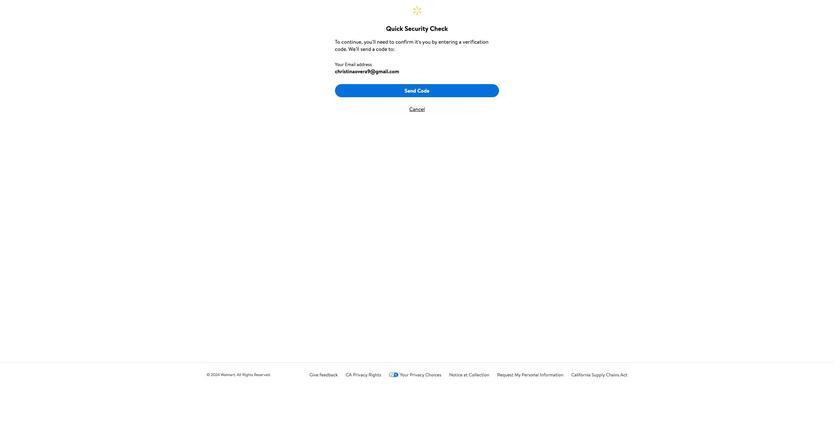 Task type: vqa. For each thing, say whether or not it's contained in the screenshot.
information.
no



Task type: locate. For each thing, give the bounding box(es) containing it.
walmart logo with link to homepage. image
[[412, 5, 422, 16]]



Task type: describe. For each thing, give the bounding box(es) containing it.
privacy choices icon image
[[389, 373, 399, 377]]



